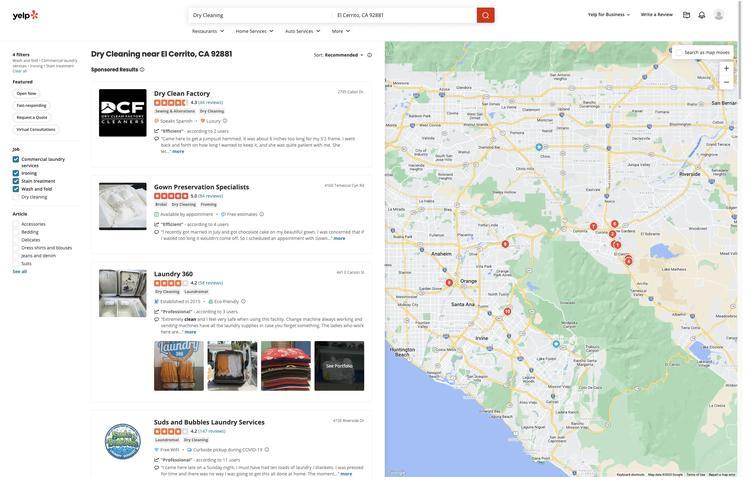 Task type: describe. For each thing, give the bounding box(es) containing it.
carson
[[347, 270, 360, 275]]

dry down (44
[[200, 108, 207, 114]]

users for suds and bubbles laundry services
[[229, 457, 240, 463]]

home services
[[236, 28, 267, 34]]

virtual consultations button
[[13, 125, 59, 135]]

"professional" for and
[[161, 457, 192, 463]]

(84 reviews)
[[198, 193, 223, 199]]

chocolate
[[238, 229, 258, 235]]

lucy's laundry & dry cleaning image
[[443, 277, 456, 290]]

dry cleaning for and
[[184, 438, 208, 443]]

let…"
[[161, 148, 171, 154]]

about
[[256, 136, 269, 142]]

are…"
[[172, 329, 184, 335]]

and down 'filters'
[[23, 58, 30, 63]]

- for and
[[194, 457, 195, 463]]

search
[[685, 49, 699, 55]]

1 vertical spatial laundromat button
[[154, 437, 180, 444]]

to left 3
[[217, 309, 222, 315]]

"efficient" - according to 2 users
[[161, 128, 229, 134]]

1 horizontal spatial long
[[209, 142, 218, 148]]

was down inches at the left
[[277, 142, 285, 148]]

users for laundry 360
[[226, 309, 238, 315]]

free for free estimates
[[227, 212, 236, 218]]

0 vertical spatial appointment
[[186, 212, 213, 218]]

dry cleaning up established
[[155, 289, 180, 295]]

dry cleaning link up established
[[154, 289, 181, 295]]

16 info v2 image
[[139, 67, 144, 72]]

0 horizontal spatial suds and bubbles laundry services image
[[99, 418, 147, 466]]

2795 cabot dr.
[[338, 89, 364, 95]]

fold for wash and fold
[[44, 186, 52, 192]]

4.2 link for and
[[191, 428, 197, 435]]

quite
[[286, 142, 297, 148]]

16 speech v2 image for dry clean factory
[[154, 137, 159, 142]]

0 vertical spatial services
[[13, 63, 27, 69]]

all down suits
[[21, 269, 27, 275]]

shirts
[[34, 245, 46, 251]]

dry cleaning link for and
[[183, 437, 209, 444]]

• ironing • stain treatment
[[27, 63, 74, 69]]

free for free wifi
[[160, 447, 170, 453]]

a inside ""i came here late on a sunday night. i must have had ten loads of laundry / blankets. i was pressed for time and there was no way i was going to get this all done at home. the moment…""
[[203, 465, 206, 471]]

zoom out image
[[723, 79, 731, 86]]

night.
[[223, 465, 235, 471]]

speaks
[[160, 118, 175, 124]]

data
[[655, 474, 662, 477]]

to up wouldn't on the left of the page
[[208, 222, 213, 228]]

available by appointment
[[160, 212, 213, 218]]

more link for factory
[[172, 148, 184, 154]]

delicates
[[22, 237, 40, 243]]

16 free wifi v2 image
[[154, 448, 159, 453]]

search image
[[482, 12, 490, 19]]

tyler b. image
[[713, 9, 725, 20]]

0 vertical spatial laundromat link
[[183, 289, 209, 295]]

for inside button
[[599, 12, 605, 18]]

a inside "came here to get a jumpsuit hemmed. it was about 6 inches too long for my 5'2 frame. i went back and forth on how long i wanted to keep it, and she was quite patient with me. she let…"
[[199, 136, 202, 142]]

0 vertical spatial commercial
[[41, 58, 63, 63]]

blouses
[[56, 245, 72, 251]]

1 vertical spatial commercial laundry services
[[22, 156, 65, 169]]

16 free estimates v2 image
[[221, 212, 226, 217]]

more for specialists
[[334, 236, 345, 242]]

jeans and denim
[[22, 253, 56, 259]]

16 speech v2 image for suds and bubbles laundry services
[[154, 466, 159, 471]]

according for clean
[[187, 128, 207, 134]]

services for auto services
[[296, 28, 313, 34]]

441
[[337, 270, 343, 275]]

cleaning for preservation
[[179, 202, 196, 207]]

free estimates
[[227, 212, 257, 218]]

bubbles
[[184, 418, 209, 427]]

and right suds
[[171, 418, 183, 427]]

my inside "came here to get a jumpsuit hemmed. it was about 6 inches too long for my 5'2 frame. i went back and forth on how long i wanted to keep it, and she was quite patient with me. she let…"
[[313, 136, 319, 142]]

and i feel very safe when using this facility. change machine always working and vending machines have all the laundry supplies in case you forget something. the ladies who work here are…"
[[161, 317, 364, 335]]

16 chevron down v2 image
[[626, 12, 631, 17]]

eco-friendly
[[214, 299, 239, 305]]

16 established in v2 image
[[154, 299, 159, 304]]

moves
[[716, 49, 730, 55]]

i left 'went'
[[343, 136, 344, 142]]

report a map error
[[709, 474, 736, 477]]

4160
[[325, 183, 333, 188]]

24 chevron down v2 image for auto services
[[314, 27, 322, 35]]

wash and fold
[[22, 186, 52, 192]]

jeans
[[22, 253, 32, 259]]

2 horizontal spatial dry clean factory image
[[623, 256, 635, 268]]

1 horizontal spatial gown preservation specialists image
[[622, 253, 635, 266]]

map
[[648, 474, 655, 477]]

recently
[[165, 229, 182, 235]]

it
[[197, 236, 199, 242]]

google image
[[386, 469, 407, 478]]

dry up 16 established in v2 icon
[[155, 289, 162, 295]]

going
[[237, 471, 248, 477]]

loads
[[278, 465, 289, 471]]

i left wanted
[[219, 142, 220, 148]]

wash for wash and fold •
[[13, 58, 22, 63]]

1 got from the left
[[183, 229, 189, 235]]

group containing job
[[11, 146, 78, 202]]

dry left the 'cleaning'
[[22, 194, 29, 200]]

dry cleaning for preservation
[[172, 202, 196, 207]]

facility.
[[271, 317, 285, 323]]

on inside ""i came here late on a sunday night. i must have had ten loads of laundry / blankets. i was pressed for time and there was no way i was going to get this all done at home. the moment…""
[[197, 465, 202, 471]]

2 horizontal spatial long
[[296, 136, 305, 142]]

4.3 star rating image
[[154, 100, 188, 106]]

express custom cuts tailoring & cleaners image
[[606, 228, 619, 241]]

2 got from the left
[[231, 229, 237, 235]]

4.2 for and
[[191, 429, 197, 435]]

4726
[[333, 418, 342, 424]]

1 horizontal spatial 4
[[214, 222, 216, 228]]

review
[[658, 12, 673, 18]]

preservation
[[174, 183, 214, 191]]

laundry 360 image
[[99, 270, 147, 318]]

2795
[[338, 89, 347, 95]]

in inside "i recently got married in july and got chocolate cake on my beautiful gown. i was concerned that if i waited too long it wouldn't come off. so i scheduled an appointment with gown…"
[[208, 229, 212, 235]]

recommended button
[[325, 52, 364, 58]]

as
[[700, 49, 705, 55]]

married
[[191, 229, 207, 235]]

1 vertical spatial laundromat link
[[154, 437, 180, 444]]

none field find
[[193, 12, 327, 19]]

i right so
[[246, 236, 248, 242]]

and right back
[[172, 142, 180, 148]]

24 chevron down v2 image for restaurants
[[218, 27, 226, 35]]

virtual consultations
[[17, 127, 55, 132]]

and inside "i recently got married in july and got chocolate cake on my beautiful gown. i was concerned that if i waited too long it wouldn't come off. so i scheduled an appointment with gown…"
[[222, 229, 230, 235]]

this inside ""i came here late on a sunday night. i must have had ten loads of laundry / blankets. i was pressed for time and there was no way i was going to get this all done at home. the moment…""
[[262, 471, 270, 477]]

Find text field
[[193, 12, 327, 19]]

pickup
[[213, 447, 227, 453]]

yelp for business
[[588, 12, 625, 18]]

sponsored results
[[91, 66, 138, 73]]

it,
[[254, 142, 258, 148]]

0 vertical spatial 4
[[13, 52, 15, 58]]

with inside "came here to get a jumpsuit hemmed. it was about 6 inches too long for my 5'2 frame. i went back and forth on how long i wanted to keep it, and she was quite patient with me. she let…"
[[314, 142, 322, 148]]

stain inside group
[[22, 178, 32, 184]]

and down about
[[259, 142, 267, 148]]

clean
[[184, 317, 196, 323]]

there
[[188, 471, 199, 477]]

(44
[[198, 99, 205, 105]]

according for preservation
[[187, 222, 207, 228]]

to left 2
[[208, 128, 213, 134]]

more link down machines
[[185, 329, 196, 335]]

accessories
[[22, 221, 45, 227]]

(58 reviews)
[[198, 280, 223, 286]]

services up covid-
[[239, 418, 265, 427]]

laundry inside ""i came here late on a sunday night. i must have had ten loads of laundry / blankets. i was pressed for time and there was no way i was going to get this all done at home. the moment…""
[[296, 465, 312, 471]]

here inside and i feel very safe when using this facility. change machine always working and vending machines have all the laundry supplies in case you forget something. the ladies who work here are…"
[[161, 329, 171, 335]]

more down machines
[[185, 329, 196, 335]]

dry cleaning button for clean
[[199, 108, 225, 114]]

dry down '5 star rating' image
[[172, 202, 178, 207]]

job
[[13, 146, 20, 152]]

(44 reviews) link
[[198, 99, 223, 106]]

keyboard shortcuts button
[[617, 473, 645, 478]]

reviews) for clean
[[206, 99, 223, 105]]

here inside "came here to get a jumpsuit hemmed. it was about 6 inches too long for my 5'2 frame. i went back and forth on how long i wanted to keep it, and she was quite patient with me. she let…"
[[176, 136, 185, 142]]

all right clear
[[23, 68, 27, 74]]

0 vertical spatial commercial laundry services
[[13, 58, 77, 69]]

0 horizontal spatial •
[[28, 63, 29, 69]]

virtual
[[17, 127, 29, 132]]

was left no on the bottom left of the page
[[200, 471, 208, 477]]

suds and bubbles laundry services
[[154, 418, 265, 427]]

recommended
[[325, 52, 358, 58]]

reviews) for 360
[[206, 280, 223, 286]]

0 vertical spatial ironing
[[30, 63, 43, 69]]

dry cleaning button for preservation
[[171, 202, 197, 208]]

suits
[[22, 261, 31, 267]]

0 horizontal spatial dry clean factory image
[[99, 89, 147, 137]]

it
[[243, 136, 246, 142]]

more link for specialists
[[334, 236, 345, 242]]

was right "it"
[[247, 136, 255, 142]]

1 vertical spatial laundromat
[[155, 438, 179, 443]]

dr.
[[359, 89, 364, 95]]

safe
[[227, 317, 236, 323]]

Near text field
[[338, 12, 472, 19]]

no
[[209, 471, 215, 477]]

back
[[161, 142, 171, 148]]

services for home services
[[250, 28, 267, 34]]

&
[[170, 108, 173, 114]]

bridal
[[155, 202, 167, 207]]

to up forth
[[186, 136, 191, 142]]

at
[[288, 471, 292, 477]]

have inside and i feel very safe when using this facility. change machine always working and vending machines have all the laundry supplies in case you forget something. the ladies who work here are…"
[[200, 323, 210, 329]]

(147 reviews)
[[198, 429, 225, 435]]

user actions element
[[583, 8, 734, 47]]

16 trending v2 image for suds
[[154, 458, 159, 463]]

inches
[[273, 136, 287, 142]]

came
[[165, 465, 176, 471]]

consultations
[[30, 127, 55, 132]]

auto services link
[[280, 23, 327, 41]]

by
[[180, 212, 185, 218]]

lucy's residential & commercial laundry service image
[[609, 218, 621, 231]]

2 horizontal spatial •
[[44, 63, 45, 69]]

1 horizontal spatial treatment
[[56, 63, 74, 69]]

more link for bubbles
[[341, 471, 352, 477]]

anaheim hills cleaners image
[[499, 238, 512, 251]]

0 vertical spatial group
[[720, 62, 734, 90]]

5 star rating image
[[154, 193, 188, 200]]

vending
[[161, 323, 178, 329]]

and up denim
[[47, 245, 55, 251]]

map region
[[344, 0, 742, 478]]

article
[[13, 211, 27, 217]]

map for error
[[722, 474, 728, 477]]

"efficient" for preservation
[[161, 222, 183, 228]]

cleaning for and
[[192, 438, 208, 443]]

and down "professional" - according to 3 users
[[197, 317, 205, 323]]

(84 reviews) link
[[198, 192, 223, 199]]

rd
[[360, 183, 364, 188]]

users for gown preservation specialists
[[218, 222, 229, 228]]

treatment inside group
[[33, 178, 55, 184]]

sewing & alterations button
[[154, 108, 196, 114]]

more link
[[327, 23, 357, 41]]

0 vertical spatial gown preservation specialists image
[[99, 183, 147, 230]]

1 horizontal spatial of
[[696, 474, 699, 477]]

long inside "i recently got married in july and got chocolate cake on my beautiful gown. i was concerned that if i waited too long it wouldn't come off. so i scheduled an appointment with gown…"
[[187, 236, 195, 242]]

to left the 11
[[217, 457, 222, 463]]

4 filters
[[13, 52, 30, 58]]

dry up 4.3 star rating image
[[154, 89, 165, 98]]

group containing article
[[11, 211, 78, 275]]

sort:
[[314, 52, 324, 58]]

gown preservation specialists link
[[154, 183, 249, 191]]

too inside "i recently got married in july and got chocolate cake on my beautiful gown. i was concerned that if i waited too long it wouldn't come off. so i scheduled an appointment with gown…"
[[178, 236, 185, 242]]

machine
[[303, 317, 321, 323]]

- for preservation
[[185, 222, 186, 228]]

5.0
[[191, 193, 197, 199]]

and down shirts
[[34, 253, 42, 259]]

my inside "i recently got married in july and got chocolate cake on my beautiful gown. i was concerned that if i waited too long it wouldn't come off. so i scheduled an appointment with gown…"
[[277, 229, 283, 235]]

0 horizontal spatial laundry
[[154, 270, 180, 279]]

went
[[345, 136, 355, 142]]

4160 temescal cyn rd
[[325, 183, 364, 188]]

1 vertical spatial in
[[185, 299, 189, 305]]

gown preservation specialists image
[[622, 253, 635, 266]]

ontario cleaners image
[[612, 239, 624, 252]]

i up moment…"
[[335, 465, 337, 471]]

(147
[[198, 429, 207, 435]]

16 speech v2 image for laundry 360
[[154, 317, 159, 322]]



Task type: vqa. For each thing, say whether or not it's contained in the screenshot.
Photos element corresponding to Heidi H.
no



Task type: locate. For each thing, give the bounding box(es) containing it.
4.2 star rating image down suds
[[154, 429, 188, 435]]

1 vertical spatial 16 trending v2 image
[[154, 310, 159, 315]]

commercial laundry services down 'filters'
[[13, 58, 77, 69]]

framing button
[[200, 202, 218, 208]]

16 trending v2 image
[[154, 129, 159, 134], [154, 310, 159, 315]]

open now
[[17, 91, 36, 96]]

got up off.
[[231, 229, 237, 235]]

to inside ""i came here late on a sunday night. i must have had ten loads of laundry / blankets. i was pressed for time and there was no way i was going to get this all done at home. the moment…""
[[249, 471, 253, 477]]

ten
[[270, 465, 277, 471]]

map right as
[[706, 49, 715, 55]]

a inside button
[[33, 115, 35, 120]]

2 24 chevron down v2 image from the left
[[268, 27, 275, 35]]

home
[[236, 28, 249, 34]]

1 horizontal spatial 24 chevron down v2 image
[[344, 27, 352, 35]]

1 vertical spatial 4.2 link
[[191, 428, 197, 435]]

1 horizontal spatial •
[[39, 58, 40, 63]]

appointment down beautiful
[[277, 236, 304, 242]]

i left must
[[236, 465, 238, 471]]

group
[[720, 62, 734, 90], [11, 146, 78, 202], [11, 211, 78, 275]]

gown…"
[[315, 236, 333, 242]]

users for dry clean factory
[[218, 128, 229, 134]]

"professional" for 360
[[161, 309, 192, 315]]

ironing right clear all
[[30, 63, 43, 69]]

dry cleaning link down '(44 reviews)'
[[199, 108, 225, 114]]

machines
[[179, 323, 199, 329]]

16 trending v2 image for laundry
[[154, 310, 159, 315]]

featured
[[13, 79, 33, 85]]

dry cleaning link for clean
[[199, 108, 225, 114]]

0 vertical spatial "professional"
[[161, 309, 192, 315]]

more for bubbles
[[341, 471, 352, 477]]

1 horizontal spatial for
[[306, 136, 312, 142]]

0 horizontal spatial of
[[291, 465, 295, 471]]

1 vertical spatial here
[[161, 329, 171, 335]]

dry clean factory image
[[99, 89, 147, 137], [608, 238, 621, 251], [623, 256, 635, 268]]

wash for wash and fold
[[22, 186, 33, 192]]

dry cleaning up by at the top of page
[[172, 202, 196, 207]]

fast-responding
[[17, 103, 46, 108]]

1 vertical spatial "professional"
[[161, 457, 192, 463]]

city cleaners image
[[587, 221, 600, 233]]

1 horizontal spatial 24 chevron down v2 image
[[268, 27, 275, 35]]

"efficient" - according to 4 users
[[161, 222, 229, 228]]

2 vertical spatial dry clean factory image
[[623, 256, 635, 268]]

1 horizontal spatial laundry
[[211, 418, 237, 427]]

to right going
[[249, 471, 253, 477]]

0 vertical spatial 4.2 link
[[191, 280, 197, 287]]

factory
[[186, 89, 210, 98]]

with down gown.
[[305, 236, 314, 242]]

2 4.2 link from the top
[[191, 428, 197, 435]]

- down available by appointment
[[185, 222, 186, 228]]

more link down concerned
[[334, 236, 345, 242]]

1 vertical spatial wash
[[22, 186, 33, 192]]

info icon image
[[223, 118, 228, 123], [223, 118, 228, 123], [259, 212, 264, 217], [259, 212, 264, 217], [241, 299, 246, 304], [241, 299, 246, 304], [264, 447, 269, 453], [264, 447, 269, 453]]

1 4.2 star rating image from the top
[[154, 280, 188, 287]]

1 horizontal spatial map
[[722, 474, 728, 477]]

was left pressed
[[338, 465, 346, 471]]

services right home
[[250, 28, 267, 34]]

0 vertical spatial for
[[599, 12, 605, 18]]

in left 2015
[[185, 299, 189, 305]]

all inside and i feel very safe when using this facility. change machine always working and vending machines have all the laundry supplies in case you forget something. the ladies who work here are…"
[[211, 323, 215, 329]]

16 speech v2 image left recently
[[154, 230, 159, 235]]

responding
[[26, 103, 46, 108]]

users up the safe
[[226, 309, 238, 315]]

open
[[17, 91, 27, 96]]

4
[[13, 52, 15, 58], [214, 222, 216, 228]]

1 "i from the top
[[161, 229, 164, 235]]

16 luxury v2 image
[[200, 119, 205, 124]]

of
[[291, 465, 295, 471], [696, 474, 699, 477]]

1 4.2 link from the top
[[191, 280, 197, 287]]

1 horizontal spatial suds and bubbles laundry services image
[[533, 141, 546, 154]]

"i up waited at left
[[161, 229, 164, 235]]

wanted
[[221, 142, 237, 148]]

none field near
[[338, 12, 472, 19]]

16 info v2 image
[[367, 52, 372, 58]]

0 vertical spatial map
[[706, 49, 715, 55]]

0 horizontal spatial laundromat
[[155, 438, 179, 443]]

1 vertical spatial "efficient"
[[161, 222, 183, 228]]

dry cleaning down '(44 reviews)'
[[200, 108, 224, 114]]

dry cleaning button up by at the top of page
[[171, 202, 197, 208]]

dry cleaning link down (147
[[183, 437, 209, 444]]

featured group
[[11, 79, 78, 136]]

1 vertical spatial this
[[262, 471, 270, 477]]

reviews) right the (58
[[206, 280, 223, 286]]

reviews) for preservation
[[206, 193, 223, 199]]

the
[[217, 323, 223, 329]]

16 speech v2 image
[[154, 137, 159, 142], [154, 230, 159, 235], [154, 317, 159, 322], [154, 466, 159, 471]]

available
[[160, 212, 179, 218]]

was inside "i recently got married in july and got chocolate cake on my beautiful gown. i was concerned that if i waited too long it wouldn't come off. so i scheduled an appointment with gown…"
[[320, 229, 328, 235]]

©2023
[[663, 474, 672, 477]]

0 vertical spatial laundromat
[[185, 289, 208, 295]]

dry cleaning
[[22, 194, 47, 200]]

i right way
[[225, 471, 226, 477]]

cake
[[260, 229, 269, 235]]

covid-
[[243, 447, 257, 453]]

dry cleaning link
[[199, 108, 225, 114], [171, 202, 197, 208], [154, 289, 181, 295], [183, 437, 209, 444]]

commercial laundry services up stain treatment
[[22, 156, 65, 169]]

cleaning up 'luxury'
[[208, 108, 224, 114]]

gown preservation specialists image
[[99, 183, 147, 230], [622, 253, 635, 266]]

0 horizontal spatial the
[[308, 471, 316, 477]]

2 "professional" from the top
[[161, 457, 192, 463]]

24 chevron down v2 image
[[218, 27, 226, 35], [268, 27, 275, 35]]

2 vertical spatial on
[[197, 465, 202, 471]]

4.2 link for 360
[[191, 280, 197, 287]]

long down 'jumpsuit'
[[209, 142, 218, 148]]

None search field
[[188, 8, 496, 23]]

suds and bubbles laundry services image
[[533, 141, 546, 154], [99, 418, 147, 466]]

get inside ""i came here late on a sunday night. i must have had ten loads of laundry / blankets. i was pressed for time and there was no way i was going to get this all done at home. the moment…""
[[254, 471, 261, 477]]

cyn
[[352, 183, 359, 188]]

1 4.2 from the top
[[191, 280, 197, 286]]

to left the keep
[[238, 142, 242, 148]]

0 horizontal spatial treatment
[[33, 178, 55, 184]]

1 horizontal spatial appointment
[[277, 236, 304, 242]]

scheduled
[[249, 236, 270, 242]]

0 vertical spatial "efficient"
[[161, 128, 183, 134]]

according up married
[[187, 222, 207, 228]]

commercial laundry services
[[13, 58, 77, 69], [22, 156, 65, 169]]

2 vertical spatial here
[[177, 465, 187, 471]]

keep
[[243, 142, 253, 148]]

a for write
[[654, 12, 657, 18]]

dry cleaning for clean
[[200, 108, 224, 114]]

see portfolio link
[[315, 342, 364, 391]]

24 chevron down v2 image inside home services link
[[268, 27, 275, 35]]

16 trending v2 image down 16 speaks spanish v2 image at the top left
[[154, 129, 159, 134]]

see for see all
[[13, 269, 20, 275]]

1 16 trending v2 image from the top
[[154, 222, 159, 227]]

16 eco friendly v2 image
[[208, 299, 213, 304]]

and right time
[[179, 471, 187, 477]]

i left waited at left
[[161, 236, 162, 242]]

0 horizontal spatial too
[[178, 236, 185, 242]]

0 horizontal spatial gown preservation specialists image
[[99, 183, 147, 230]]

0 vertical spatial have
[[200, 323, 210, 329]]

more link down forth
[[172, 148, 184, 154]]

dry cleaning link for preservation
[[171, 202, 197, 208]]

1 24 chevron down v2 image from the left
[[314, 27, 322, 35]]

0 horizontal spatial fold
[[31, 58, 38, 63]]

1 horizontal spatial in
[[208, 229, 212, 235]]

and down stain treatment
[[34, 186, 43, 192]]

have left had
[[250, 465, 260, 471]]

sponsored
[[91, 66, 119, 73]]

1 vertical spatial commercial
[[22, 156, 47, 162]]

more for factory
[[172, 148, 184, 154]]

0 vertical spatial in
[[208, 229, 212, 235]]

too inside "came here to get a jumpsuit hemmed. it was about 6 inches too long for my 5'2 frame. i went back and forth on how long i wanted to keep it, and she was quite patient with me. she let…"
[[288, 136, 295, 142]]

0 vertical spatial treatment
[[56, 63, 74, 69]]

projects image
[[683, 11, 691, 19]]

- for 360
[[194, 309, 195, 315]]

16 speech v2 image left "extremely
[[154, 317, 159, 322]]

error
[[729, 474, 736, 477]]

reviews) down suds and bubbles laundry services link
[[208, 429, 225, 435]]

"i came here late on a sunday night. i must have had ten loads of laundry / blankets. i was pressed for time and there was no way i was going to get this all done at home. the moment…"
[[161, 465, 364, 477]]

1 vertical spatial ironing
[[22, 170, 37, 176]]

ironing inside group
[[22, 170, 37, 176]]

1 horizontal spatial the
[[322, 323, 329, 329]]

reviews) for and
[[208, 429, 225, 435]]

sunday
[[207, 465, 222, 471]]

way
[[216, 471, 224, 477]]

1 vertical spatial fold
[[44, 186, 52, 192]]

0 horizontal spatial appointment
[[186, 212, 213, 218]]

0 horizontal spatial laundromat link
[[154, 437, 180, 444]]

on inside "came here to get a jumpsuit hemmed. it was about 6 inches too long for my 5'2 frame. i went back and forth on how long i wanted to keep it, and she was quite patient with me. she let…"
[[192, 142, 198, 148]]

24 chevron down v2 image right restaurants
[[218, 27, 226, 35]]

dry clean factory image
[[623, 256, 635, 268]]

0 horizontal spatial map
[[706, 49, 715, 55]]

dry cleaning button for and
[[183, 437, 209, 444]]

restaurants
[[192, 28, 217, 34]]

denim
[[43, 253, 56, 259]]

for inside ""i came here late on a sunday night. i must have had ten loads of laundry / blankets. i was pressed for time and there was no way i was going to get this all done at home. the moment…""
[[161, 471, 167, 477]]

too down recently
[[178, 236, 185, 242]]

open now button
[[13, 89, 40, 98]]

1 vertical spatial stain
[[22, 178, 32, 184]]

of inside ""i came here late on a sunday night. i must have had ten loads of laundry / blankets. i was pressed for time and there was no way i was going to get this all done at home. the moment…""
[[291, 465, 295, 471]]

24 chevron down v2 image inside the restaurants link
[[218, 27, 226, 35]]

16 available by appointment v2 image
[[154, 212, 159, 217]]

business categories element
[[187, 23, 725, 41]]

1 horizontal spatial stain
[[46, 63, 55, 69]]

0 vertical spatial 16 trending v2 image
[[154, 222, 159, 227]]

report a map error link
[[709, 474, 736, 477]]

and up the come
[[222, 229, 230, 235]]

curbside pickup during covid-19
[[193, 447, 262, 453]]

24 chevron down v2 image inside more link
[[344, 27, 352, 35]]

cleaning
[[30, 194, 47, 200]]

in inside and i feel very safe when using this facility. change machine always working and vending machines have all the laundry supplies in case you forget something. the ladies who work here are…"
[[260, 323, 264, 329]]

"efficient" up "came
[[161, 128, 183, 134]]

with
[[314, 142, 322, 148], [305, 236, 314, 242]]

waited
[[163, 236, 177, 242]]

a for report
[[719, 474, 721, 477]]

was down night.
[[227, 471, 235, 477]]

1 vertical spatial 4.2
[[191, 429, 197, 435]]

for inside "came here to get a jumpsuit hemmed. it was about 6 inches too long for my 5'2 frame. i went back and forth on how long i wanted to keep it, and she was quite patient with me. she let…"
[[306, 136, 312, 142]]

and up work
[[355, 317, 362, 323]]

1 vertical spatial 16 trending v2 image
[[154, 458, 159, 463]]

0 vertical spatial stain
[[46, 63, 55, 69]]

laundry inside and i feel very safe when using this facility. change machine always working and vending machines have all the laundry supplies in case you forget something. the ladies who work here are…"
[[224, 323, 240, 329]]

16 trending v2 image down 16 available by appointment v2 icon on the top left of page
[[154, 222, 159, 227]]

baroni cleaners & tailoring image
[[501, 306, 514, 318]]

1 horizontal spatial laundromat link
[[183, 289, 209, 295]]

2 16 speech v2 image from the top
[[154, 230, 159, 235]]

4.2 star rating image
[[154, 280, 188, 287], [154, 429, 188, 435]]

free right 16 free wifi v2 image
[[160, 447, 170, 453]]

according for and
[[196, 457, 216, 463]]

2 4.2 from the top
[[191, 429, 197, 435]]

cleaning for clean
[[208, 108, 224, 114]]

1 vertical spatial on
[[270, 229, 276, 235]]

laundromat
[[185, 289, 208, 295], [155, 438, 179, 443]]

1 horizontal spatial free
[[227, 212, 236, 218]]

services
[[250, 28, 267, 34], [296, 28, 313, 34], [239, 418, 265, 427]]

2 none field from the left
[[338, 12, 472, 19]]

my left beautiful
[[277, 229, 283, 235]]

on left how
[[192, 142, 198, 148]]

1 "efficient" from the top
[[161, 128, 183, 134]]

according for 360
[[196, 309, 216, 315]]

0 vertical spatial this
[[262, 317, 270, 323]]

16 trending v2 image down 16 free wifi v2 image
[[154, 458, 159, 463]]

dress shirts and blouses
[[22, 245, 72, 251]]

0 horizontal spatial 24 chevron down v2 image
[[218, 27, 226, 35]]

ironing up stain treatment
[[22, 170, 37, 176]]

4.2 star rating image for laundry
[[154, 280, 188, 287]]

reviews)
[[206, 99, 223, 105], [206, 193, 223, 199], [206, 280, 223, 286], [208, 429, 225, 435]]

dry up 16 shipping v2 icon
[[184, 438, 191, 443]]

commercial inside group
[[22, 156, 47, 162]]

appointment inside "i recently got married in july and got chocolate cake on my beautiful gown. i was concerned that if i waited too long it wouldn't come off. so i scheduled an appointment with gown…"
[[277, 236, 304, 242]]

more down concerned
[[334, 236, 345, 242]]

1 horizontal spatial laundromat button
[[183, 289, 209, 295]]

got down "efficient" - according to 4 users
[[183, 229, 189, 235]]

2 16 trending v2 image from the top
[[154, 458, 159, 463]]

0 horizontal spatial none field
[[193, 12, 327, 19]]

fold for wash and fold •
[[31, 58, 38, 63]]

laundry
[[154, 270, 180, 279], [211, 418, 237, 427]]

4726 riverside dr
[[333, 418, 364, 424]]

2 "efficient" from the top
[[161, 222, 183, 228]]

0 vertical spatial wash
[[13, 58, 22, 63]]

16 shipping v2 image
[[187, 448, 192, 453]]

24 chevron down v2 image for home services
[[268, 27, 275, 35]]

0 vertical spatial get
[[192, 136, 198, 142]]

come
[[220, 236, 231, 242]]

0 vertical spatial the
[[322, 323, 329, 329]]

1 24 chevron down v2 image from the left
[[218, 27, 226, 35]]

according down 16 luxury v2 image
[[187, 128, 207, 134]]

1 vertical spatial group
[[11, 146, 78, 202]]

sewing
[[155, 108, 169, 114]]

all down ten at bottom left
[[271, 471, 275, 477]]

24 chevron down v2 image
[[314, 27, 322, 35], [344, 27, 352, 35]]

using
[[250, 317, 261, 323]]

laundromat button up 2015
[[183, 289, 209, 295]]

dry cleaning button
[[199, 108, 225, 114], [171, 202, 197, 208], [154, 289, 181, 295], [183, 437, 209, 444]]

dry cleaning button up established
[[154, 289, 181, 295]]

power cleaners image
[[550, 338, 563, 351]]

dry cleaning near el cerrito, ca 92881
[[91, 49, 232, 59]]

on inside "i recently got married in july and got chocolate cake on my beautiful gown. i was concerned that if i waited too long it wouldn't come off. so i scheduled an appointment with gown…"
[[270, 229, 276, 235]]

here down vending
[[161, 329, 171, 335]]

1 vertical spatial suds and bubbles laundry services image
[[99, 418, 147, 466]]

4 16 speech v2 image from the top
[[154, 466, 159, 471]]

0 vertical spatial on
[[192, 142, 198, 148]]

1 horizontal spatial dry clean factory image
[[608, 238, 621, 251]]

clear all link
[[13, 68, 27, 74]]

0 vertical spatial suds and bubbles laundry services image
[[533, 141, 546, 154]]

dry cleaning down (147
[[184, 438, 208, 443]]

on right late
[[197, 465, 202, 471]]

0 vertical spatial "i
[[161, 229, 164, 235]]

16 trending v2 image for dry
[[154, 129, 159, 134]]

reviews) right (44
[[206, 99, 223, 105]]

"professional"
[[161, 309, 192, 315], [161, 457, 192, 463]]

map for moves
[[706, 49, 715, 55]]

2 "i from the top
[[161, 465, 164, 471]]

0 vertical spatial dry clean factory image
[[99, 89, 147, 137]]

1 none field from the left
[[193, 12, 327, 19]]

a up how
[[199, 136, 202, 142]]

who
[[344, 323, 353, 329]]

here
[[176, 136, 185, 142], [161, 329, 171, 335], [177, 465, 187, 471]]

24 chevron down v2 image for more
[[344, 27, 352, 35]]

4.2 for 360
[[191, 280, 197, 286]]

1 16 trending v2 image from the top
[[154, 129, 159, 134]]

keyboard shortcuts
[[617, 474, 645, 477]]

1 vertical spatial services
[[22, 163, 39, 169]]

16 trending v2 image down 16 established in v2 icon
[[154, 310, 159, 315]]

4.2 star rating image for suds
[[154, 429, 188, 435]]

suds
[[154, 418, 169, 427]]

the inside and i feel very safe when using this facility. change machine always working and vending machines have all the laundry supplies in case you forget something. the ladies who work here are…"
[[322, 323, 329, 329]]

zoom in image
[[723, 64, 731, 72]]

of left use
[[696, 474, 699, 477]]

bridal link
[[154, 202, 168, 208]]

1 16 speech v2 image from the top
[[154, 137, 159, 142]]

0 vertical spatial free
[[227, 212, 236, 218]]

so
[[240, 236, 245, 242]]

laundromat button up free wifi
[[154, 437, 180, 444]]

0 horizontal spatial got
[[183, 229, 189, 235]]

a for request
[[33, 115, 35, 120]]

1 vertical spatial appointment
[[277, 236, 304, 242]]

1 horizontal spatial see
[[326, 363, 334, 369]]

a right write
[[654, 12, 657, 18]]

0 vertical spatial of
[[291, 465, 295, 471]]

0 horizontal spatial get
[[192, 136, 198, 142]]

None field
[[193, 12, 327, 19], [338, 12, 472, 19]]

patient
[[298, 142, 312, 148]]

commercial
[[41, 58, 63, 63], [22, 156, 47, 162]]

this up case
[[262, 317, 270, 323]]

0 horizontal spatial for
[[161, 471, 167, 477]]

laundromat link up free wifi
[[154, 437, 180, 444]]

notifications image
[[698, 11, 706, 19]]

2 4.2 star rating image from the top
[[154, 429, 188, 435]]

ladies
[[330, 323, 343, 329]]

all inside ""i came here late on a sunday night. i must have had ten loads of laundry / blankets. i was pressed for time and there was no way i was going to get this all done at home. the moment…""
[[271, 471, 275, 477]]

0 vertical spatial fold
[[31, 58, 38, 63]]

1 horizontal spatial laundromat
[[185, 289, 208, 295]]

- down spanish
[[185, 128, 186, 134]]

for up patient
[[306, 136, 312, 142]]

1 vertical spatial get
[[254, 471, 261, 477]]

3 16 speech v2 image from the top
[[154, 317, 159, 322]]

i inside and i feel very safe when using this facility. change machine always working and vending machines have all the laundry supplies in case you forget something. the ladies who work here are…"
[[206, 317, 208, 323]]

cleaning up established
[[163, 289, 180, 295]]

1 horizontal spatial too
[[288, 136, 295, 142]]

0 vertical spatial too
[[288, 136, 295, 142]]

1 vertical spatial free
[[160, 447, 170, 453]]

dry clean factory link
[[154, 89, 210, 98]]

now
[[28, 91, 36, 96]]

"i for gown
[[161, 229, 164, 235]]

16 chevron down v2 image
[[359, 52, 364, 58]]

see all
[[13, 269, 27, 275]]

i right gown.
[[317, 229, 319, 235]]

cleaning up results
[[106, 49, 140, 59]]

this inside and i feel very safe when using this facility. change machine always working and vending machines have all the laundry supplies in case you forget something. the ladies who work here are…"
[[262, 317, 270, 323]]

2 24 chevron down v2 image from the left
[[344, 27, 352, 35]]

sewing & alterations link
[[154, 108, 196, 114]]

2 16 trending v2 image from the top
[[154, 310, 159, 315]]

"efficient" for clean
[[161, 128, 183, 134]]

0 vertical spatial laundry
[[154, 270, 180, 279]]

and inside ""i came here late on a sunday night. i must have had ten loads of laundry / blankets. i was pressed for time and there was no way i was going to get this all done at home. the moment…""
[[179, 471, 187, 477]]

"i inside ""i came here late on a sunday night. i must have had ten loads of laundry / blankets. i was pressed for time and there was no way i was going to get this all done at home. the moment…""
[[161, 465, 164, 471]]

0 vertical spatial here
[[176, 136, 185, 142]]

24 chevron down v2 image inside auto services link
[[314, 27, 322, 35]]

in up wouldn't on the left of the page
[[208, 229, 212, 235]]

"came
[[161, 136, 175, 142]]

2 vertical spatial for
[[161, 471, 167, 477]]

specialists
[[216, 183, 249, 191]]

suds and bubbles laundry services link
[[154, 418, 265, 427]]

4.2 link left (147
[[191, 428, 197, 435]]

"i recently got married in july and got chocolate cake on my beautiful gown. i was concerned that if i waited too long it wouldn't come off. so i scheduled an appointment with gown…"
[[161, 229, 364, 242]]

have inside ""i came here late on a sunday night. i must have had ten loads of laundry / blankets. i was pressed for time and there was no way i was going to get this all done at home. the moment…""
[[250, 465, 260, 471]]

you
[[275, 323, 283, 329]]

see for see portfolio
[[326, 363, 334, 369]]

0 horizontal spatial long
[[187, 236, 195, 242]]

laundry left 360
[[154, 270, 180, 279]]

this
[[262, 317, 270, 323], [262, 471, 270, 477]]

"i for suds
[[161, 465, 164, 471]]

here inside ""i came here late on a sunday night. i must have had ten loads of laundry / blankets. i was pressed for time and there was no way i was going to get this all done at home. the moment…""
[[177, 465, 187, 471]]

16 speech v2 image left "came
[[154, 137, 159, 142]]

16 trending v2 image for gown
[[154, 222, 159, 227]]

(58 reviews) link
[[198, 280, 223, 287]]

"professional" - according to 11 users
[[161, 457, 240, 463]]

(84
[[198, 193, 205, 199]]

map left error
[[722, 474, 728, 477]]

free wifi
[[160, 447, 179, 453]]

users up night.
[[229, 457, 240, 463]]

reviews) up 'framing'
[[206, 193, 223, 199]]

services inside group
[[22, 163, 39, 169]]

with inside "i recently got married in july and got chocolate cake on my beautiful gown. i was concerned that if i waited too long it wouldn't come off. so i scheduled an appointment with gown…"
[[305, 236, 314, 242]]

16 speech v2 image for gown preservation specialists
[[154, 230, 159, 235]]

long left it
[[187, 236, 195, 242]]

services down 4 filters
[[13, 63, 27, 69]]

get inside "came here to get a jumpsuit hemmed. it was about 6 inches too long for my 5'2 frame. i went back and forth on how long i wanted to keep it, and she was quite patient with me. she let…"
[[192, 136, 198, 142]]

16 trending v2 image
[[154, 222, 159, 227], [154, 458, 159, 463]]

1 vertical spatial with
[[305, 236, 314, 242]]

dry up the sponsored
[[91, 49, 104, 59]]

in
[[208, 229, 212, 235], [185, 299, 189, 305], [260, 323, 264, 329]]

results
[[120, 66, 138, 73]]

"i inside "i recently got married in july and got chocolate cake on my beautiful gown. i was concerned that if i waited too long it wouldn't come off. so i scheduled an appointment with gown…"
[[161, 229, 164, 235]]

a down "professional" - according to 11 users
[[203, 465, 206, 471]]

get
[[192, 136, 198, 142], [254, 471, 261, 477]]

more down forth
[[172, 148, 184, 154]]

1 "professional" from the top
[[161, 309, 192, 315]]

0 horizontal spatial have
[[200, 323, 210, 329]]

- for clean
[[185, 128, 186, 134]]

16 speaks spanish v2 image
[[154, 119, 159, 124]]

"professional" up came
[[161, 457, 192, 463]]

july
[[213, 229, 220, 235]]

laundry
[[64, 58, 77, 63], [48, 156, 65, 162], [224, 323, 240, 329], [296, 465, 312, 471]]

4.2 left (147
[[191, 429, 197, 435]]

cleaning down (147
[[192, 438, 208, 443]]

4.2 link
[[191, 280, 197, 287], [191, 428, 197, 435]]

the inside ""i came here late on a sunday night. i must have had ten loads of laundry / blankets. i was pressed for time and there was no way i was going to get this all done at home. the moment…""
[[308, 471, 316, 477]]

see inside 'link'
[[326, 363, 334, 369]]

4.2 link left the (58
[[191, 280, 197, 287]]

according down curbside
[[196, 457, 216, 463]]

write a review
[[641, 12, 673, 18]]



